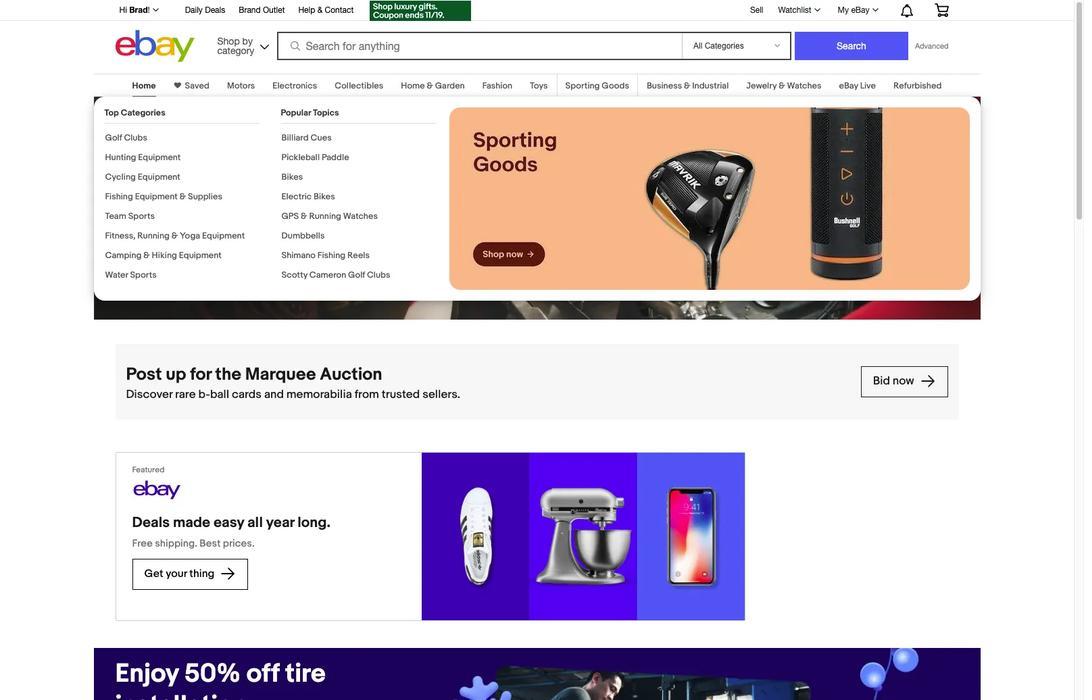 Task type: locate. For each thing, give the bounding box(es) containing it.
0 horizontal spatial shop
[[127, 231, 155, 244]]

0 vertical spatial and
[[305, 176, 326, 191]]

deals inside deals made easy all year long. free shipping. best prices.
[[132, 514, 170, 532]]

1 vertical spatial golf
[[348, 270, 365, 281]]

1 vertical spatial shop
[[127, 231, 155, 244]]

billiard
[[282, 132, 309, 143]]

bid now link
[[861, 366, 948, 397]]

cues
[[311, 132, 332, 143]]

& for business & industrial
[[684, 80, 690, 91]]

pickleball
[[282, 152, 320, 163]]

memorabilia
[[286, 388, 352, 401]]

1 home from the left
[[132, 80, 156, 91]]

sports
[[128, 211, 155, 222], [130, 270, 157, 281]]

post up for the marquee auction link
[[126, 364, 850, 387]]

equipment up "cycling equipment" link
[[138, 152, 181, 163]]

toys link
[[530, 80, 548, 91]]

discover up engine
[[115, 176, 165, 191]]

& right help
[[317, 5, 323, 15]]

pickleball paddle
[[282, 152, 349, 163]]

brand outlet link
[[239, 3, 285, 18]]

sporting
[[566, 80, 600, 91]]

golf up hunting
[[105, 132, 122, 143]]

& right jewelry
[[779, 80, 785, 91]]

your right get
[[166, 568, 187, 581]]

shop left the by
[[217, 35, 240, 46]]

0 vertical spatial your
[[183, 107, 235, 139]]

1 vertical spatial fishing
[[318, 250, 346, 261]]

clubs up hunting equipment link
[[124, 132, 147, 143]]

shop for shop now
[[127, 231, 155, 244]]

now right bid
[[893, 375, 914, 388]]

home & garden
[[401, 80, 465, 91]]

gps & running watches link
[[282, 211, 378, 222]]

installation
[[115, 690, 247, 700]]

0 vertical spatial now
[[157, 231, 179, 244]]

& right gps
[[301, 211, 307, 222]]

water sports link
[[105, 270, 157, 281]]

discover down post
[[126, 388, 173, 401]]

1 horizontal spatial fishing
[[318, 250, 346, 261]]

and inside keep your ride running smoothly discover engines, cylinder heads, and engine mounts.
[[305, 176, 326, 191]]

jewelry
[[746, 80, 777, 91]]

and down marquee
[[264, 388, 284, 401]]

Search for anything text field
[[279, 33, 679, 59]]

golf down "reels"
[[348, 270, 365, 281]]

1 horizontal spatial golf
[[348, 270, 365, 281]]

the
[[215, 364, 241, 385]]

& for gps & running watches
[[301, 211, 307, 222]]

0 horizontal spatial and
[[264, 388, 284, 401]]

discover
[[115, 176, 165, 191], [126, 388, 173, 401]]

refurbished link
[[894, 80, 942, 91]]

keep
[[115, 107, 177, 139]]

& for home & garden
[[427, 80, 433, 91]]

shop for shop by category
[[217, 35, 240, 46]]

categories
[[121, 107, 165, 118]]

shop inside main content
[[127, 231, 155, 244]]

watches inside popular topics element
[[343, 211, 378, 222]]

0 horizontal spatial running
[[137, 231, 170, 241]]

0 horizontal spatial golf
[[105, 132, 122, 143]]

deals inside 'link'
[[205, 5, 225, 15]]

long.
[[298, 514, 330, 532]]

now for shop
[[157, 231, 179, 244]]

bikes up gps & running watches at left top
[[314, 191, 335, 202]]

outlet
[[263, 5, 285, 15]]

trusted
[[382, 388, 420, 401]]

watchlist
[[778, 5, 812, 15]]

running up camping & hiking equipment link
[[137, 231, 170, 241]]

and up electric bikes link
[[305, 176, 326, 191]]

and inside post up for the marquee auction discover rare b-ball cards and memorabilia from trusted sellers.
[[264, 388, 284, 401]]

1 vertical spatial now
[[893, 375, 914, 388]]

business & industrial
[[647, 80, 729, 91]]

mounts.
[[156, 191, 202, 206]]

tire
[[285, 658, 326, 690]]

equipment for cycling
[[138, 172, 180, 183]]

saved
[[185, 80, 209, 91]]

& left hiking
[[143, 250, 150, 261]]

brad
[[129, 5, 148, 15]]

None submit
[[795, 32, 908, 60]]

fishing down cycling
[[105, 191, 133, 202]]

& inside popular topics element
[[301, 211, 307, 222]]

cycling equipment link
[[105, 172, 180, 183]]

shipping.
[[155, 537, 197, 550]]

and
[[305, 176, 326, 191], [264, 388, 284, 401]]

now up hiking
[[157, 231, 179, 244]]

1 horizontal spatial home
[[401, 80, 425, 91]]

0 vertical spatial discover
[[115, 176, 165, 191]]

daily
[[185, 5, 203, 15]]

&
[[317, 5, 323, 15], [427, 80, 433, 91], [684, 80, 690, 91], [779, 80, 785, 91], [180, 191, 186, 202], [301, 211, 307, 222], [172, 231, 178, 241], [143, 250, 150, 261]]

0 horizontal spatial now
[[157, 231, 179, 244]]

sports down engine
[[128, 211, 155, 222]]

from
[[355, 388, 379, 401]]

1 horizontal spatial now
[[893, 375, 914, 388]]

fashion
[[482, 80, 512, 91]]

team
[[105, 211, 126, 222]]

1 vertical spatial clubs
[[367, 270, 390, 281]]

electric bikes link
[[282, 191, 335, 202]]

free
[[132, 537, 153, 550]]

brand
[[239, 5, 261, 15]]

bikes up electric at the left top of the page
[[282, 172, 303, 183]]

advanced
[[915, 42, 949, 50]]

1 horizontal spatial watches
[[787, 80, 822, 91]]

& inside the account navigation
[[317, 5, 323, 15]]

ebay inside "my ebay" link
[[851, 5, 870, 15]]

1 vertical spatial bikes
[[314, 191, 335, 202]]

1 vertical spatial sports
[[130, 270, 157, 281]]

2 home from the left
[[401, 80, 425, 91]]

0 vertical spatial clubs
[[124, 132, 147, 143]]

clubs down "reels"
[[367, 270, 390, 281]]

shimano fishing reels link
[[282, 250, 370, 261]]

shimano
[[282, 250, 316, 261]]

scotty
[[282, 270, 308, 281]]

0 horizontal spatial fishing
[[105, 191, 133, 202]]

main content
[[0, 66, 1074, 700]]

billiard cues
[[282, 132, 332, 143]]

1 horizontal spatial clubs
[[367, 270, 390, 281]]

running down electric bikes link
[[309, 211, 341, 222]]

1 horizontal spatial and
[[305, 176, 326, 191]]

fitness, running & yoga equipment
[[105, 231, 245, 241]]

main content containing keep your ride running smoothly
[[0, 66, 1074, 700]]

sell link
[[744, 5, 770, 15]]

home for home
[[132, 80, 156, 91]]

1 vertical spatial deals
[[132, 514, 170, 532]]

0 vertical spatial running
[[309, 211, 341, 222]]

now
[[157, 231, 179, 244], [893, 375, 914, 388]]

0 vertical spatial shop
[[217, 35, 240, 46]]

garden
[[435, 80, 465, 91]]

0 vertical spatial fishing
[[105, 191, 133, 202]]

sell
[[750, 5, 764, 15]]

clubs
[[124, 132, 147, 143], [367, 270, 390, 281]]

ebay left live
[[839, 80, 858, 91]]

0 vertical spatial sports
[[128, 211, 155, 222]]

shop down team sports
[[127, 231, 155, 244]]

home left 'garden'
[[401, 80, 425, 91]]

0 vertical spatial deals
[[205, 5, 225, 15]]

fitness,
[[105, 231, 135, 241]]

0 horizontal spatial clubs
[[124, 132, 147, 143]]

0 horizontal spatial bikes
[[282, 172, 303, 183]]

golf inside the top categories element
[[105, 132, 122, 143]]

home up categories
[[132, 80, 156, 91]]

watches
[[787, 80, 822, 91], [343, 211, 378, 222]]

& left 'garden'
[[427, 80, 433, 91]]

sports right water
[[130, 270, 157, 281]]

0 vertical spatial golf
[[105, 132, 122, 143]]

clubs inside the top categories element
[[124, 132, 147, 143]]

daily deals
[[185, 5, 225, 15]]

& for jewelry & watches
[[779, 80, 785, 91]]

deals up free on the left
[[132, 514, 170, 532]]

1 horizontal spatial running
[[309, 211, 341, 222]]

paddle
[[322, 152, 349, 163]]

refurbished
[[894, 80, 942, 91]]

fishing inside popular topics element
[[318, 250, 346, 261]]

1 vertical spatial your
[[166, 568, 187, 581]]

1 vertical spatial watches
[[343, 211, 378, 222]]

0 vertical spatial bikes
[[282, 172, 303, 183]]

best
[[200, 537, 221, 550]]

& left the yoga
[[172, 231, 178, 241]]

1 vertical spatial discover
[[126, 388, 173, 401]]

sporting goods
[[566, 80, 629, 91]]

equipment up fishing equipment & supplies link
[[138, 172, 180, 183]]

& right "business"
[[684, 80, 690, 91]]

year
[[266, 514, 294, 532]]

1 horizontal spatial bikes
[[314, 191, 335, 202]]

0 horizontal spatial home
[[132, 80, 156, 91]]

for
[[190, 364, 211, 385]]

post up for the marquee auction discover rare b-ball cards and memorabilia from trusted sellers.
[[126, 364, 460, 401]]

0 horizontal spatial watches
[[343, 211, 378, 222]]

bikes link
[[282, 172, 303, 183]]

home & garden link
[[401, 80, 465, 91]]

my ebay link
[[831, 2, 885, 18]]

watches right jewelry
[[787, 80, 822, 91]]

0 vertical spatial ebay
[[851, 5, 870, 15]]

equipment down "cycling equipment" link
[[135, 191, 178, 202]]

1 horizontal spatial deals
[[205, 5, 225, 15]]

1 vertical spatial and
[[264, 388, 284, 401]]

your inside keep your ride running smoothly discover engines, cylinder heads, and engine mounts.
[[183, 107, 235, 139]]

0 horizontal spatial deals
[[132, 514, 170, 532]]

discover inside keep your ride running smoothly discover engines, cylinder heads, and engine mounts.
[[115, 176, 165, 191]]

top categories element
[[104, 107, 259, 289]]

camping
[[105, 250, 142, 261]]

bikes
[[282, 172, 303, 183], [314, 191, 335, 202]]

made
[[173, 514, 210, 532]]

fishing up 'cameron'
[[318, 250, 346, 261]]

watches up "reels"
[[343, 211, 378, 222]]

deals right daily
[[205, 5, 225, 15]]

your down saved
[[183, 107, 235, 139]]

1 horizontal spatial shop
[[217, 35, 240, 46]]

enjoy
[[115, 658, 179, 690]]

golf clubs
[[105, 132, 147, 143]]

scotty cameron golf clubs
[[282, 270, 390, 281]]

engines,
[[167, 176, 215, 191]]

ebay right my on the top right of page
[[851, 5, 870, 15]]

1 vertical spatial running
[[137, 231, 170, 241]]

enjoy 50% off tire installation link
[[115, 658, 340, 700]]

goods
[[602, 80, 629, 91]]

shop inside shop by category
[[217, 35, 240, 46]]



Task type: describe. For each thing, give the bounding box(es) containing it.
enjoy 50% off tire installation
[[115, 658, 326, 700]]

popular topics
[[281, 107, 339, 118]]

all
[[247, 514, 263, 532]]

none submit inside shop by category banner
[[795, 32, 908, 60]]

your shopping cart image
[[934, 3, 949, 17]]

get your thing
[[144, 568, 217, 581]]

ebay live
[[839, 80, 876, 91]]

team sports
[[105, 211, 155, 222]]

fishing equipment & supplies link
[[105, 191, 222, 202]]

collectibles
[[335, 80, 383, 91]]

golf clubs link
[[105, 132, 147, 143]]

brand outlet
[[239, 5, 285, 15]]

scotty cameron golf clubs link
[[282, 270, 390, 281]]

your for ride
[[183, 107, 235, 139]]

fishing inside the top categories element
[[105, 191, 133, 202]]

ebay live link
[[839, 80, 876, 91]]

your for thing
[[166, 568, 187, 581]]

electronics link
[[273, 80, 317, 91]]

1 vertical spatial ebay
[[839, 80, 858, 91]]

cameron
[[309, 270, 346, 281]]

discover inside post up for the marquee auction discover rare b-ball cards and memorabilia from trusted sellers.
[[126, 388, 173, 401]]

ride
[[241, 107, 288, 139]]

help & contact
[[298, 5, 354, 15]]

equipment for hunting
[[138, 152, 181, 163]]

top categories
[[104, 107, 165, 118]]

sporting goods - shop now image
[[449, 107, 970, 290]]

fitness, running & yoga equipment link
[[105, 231, 245, 241]]

my ebay
[[838, 5, 870, 15]]

running inside popular topics element
[[309, 211, 341, 222]]

my
[[838, 5, 849, 15]]

hunting equipment link
[[105, 152, 181, 163]]

!
[[148, 5, 150, 15]]

running
[[115, 138, 206, 170]]

golf inside popular topics element
[[348, 270, 365, 281]]

b-
[[198, 388, 210, 401]]

shimano fishing reels
[[282, 250, 370, 261]]

& for camping & hiking equipment
[[143, 250, 150, 261]]

industrial
[[692, 80, 729, 91]]

easy
[[214, 514, 244, 532]]

jewelry & watches link
[[746, 80, 822, 91]]

billiard cues link
[[282, 132, 332, 143]]

toys
[[530, 80, 548, 91]]

popular topics element
[[281, 107, 436, 289]]

sporting goods link
[[566, 80, 629, 91]]

water
[[105, 270, 128, 281]]

sellers.
[[423, 388, 460, 401]]

running inside the top categories element
[[137, 231, 170, 241]]

water sports
[[105, 270, 157, 281]]

deals made easy all year long. free shipping. best prices.
[[132, 514, 330, 550]]

auction
[[320, 364, 382, 385]]

get the coupon image
[[370, 1, 471, 21]]

sports for water sports
[[130, 270, 157, 281]]

up
[[166, 364, 186, 385]]

get
[[144, 568, 163, 581]]

contact
[[325, 5, 354, 15]]

business
[[647, 80, 682, 91]]

hunting equipment
[[105, 152, 181, 163]]

daily deals link
[[185, 3, 225, 18]]

account navigation
[[112, 0, 959, 23]]

by
[[242, 35, 253, 46]]

home for home & garden
[[401, 80, 425, 91]]

advanced link
[[908, 32, 955, 59]]

motors link
[[227, 80, 255, 91]]

pickleball paddle link
[[282, 152, 349, 163]]

shop now
[[127, 231, 181, 244]]

dumbbells link
[[282, 231, 325, 241]]

bid
[[873, 375, 890, 388]]

& for help & contact
[[317, 5, 323, 15]]

equipment right the yoga
[[202, 231, 245, 241]]

engine
[[115, 191, 154, 206]]

0 vertical spatial watches
[[787, 80, 822, 91]]

equipment for fishing
[[135, 191, 178, 202]]

cycling
[[105, 172, 136, 183]]

cards
[[232, 388, 262, 401]]

top
[[104, 107, 119, 118]]

sports for team sports
[[128, 211, 155, 222]]

hi brad !
[[119, 5, 150, 15]]

electric
[[282, 191, 312, 202]]

50%
[[184, 658, 241, 690]]

clubs inside popular topics element
[[367, 270, 390, 281]]

equipment down the yoga
[[179, 250, 222, 261]]

fashion link
[[482, 80, 512, 91]]

smoothly
[[211, 138, 323, 170]]

jewelry & watches
[[746, 80, 822, 91]]

post
[[126, 364, 162, 385]]

reels
[[347, 250, 370, 261]]

shop by category banner
[[112, 0, 959, 66]]

help
[[298, 5, 315, 15]]

now for bid
[[893, 375, 914, 388]]

keep your ride running smoothly discover engines, cylinder heads, and engine mounts.
[[115, 107, 326, 206]]

topics
[[313, 107, 339, 118]]

collectibles link
[[335, 80, 383, 91]]

heads,
[[265, 176, 303, 191]]

& down the engines,
[[180, 191, 186, 202]]

bid now
[[873, 375, 917, 388]]

prices.
[[223, 537, 255, 550]]

cylinder
[[218, 176, 263, 191]]

fishing equipment & supplies
[[105, 191, 222, 202]]



Task type: vqa. For each thing, say whether or not it's contained in the screenshot.
Popular Topics
yes



